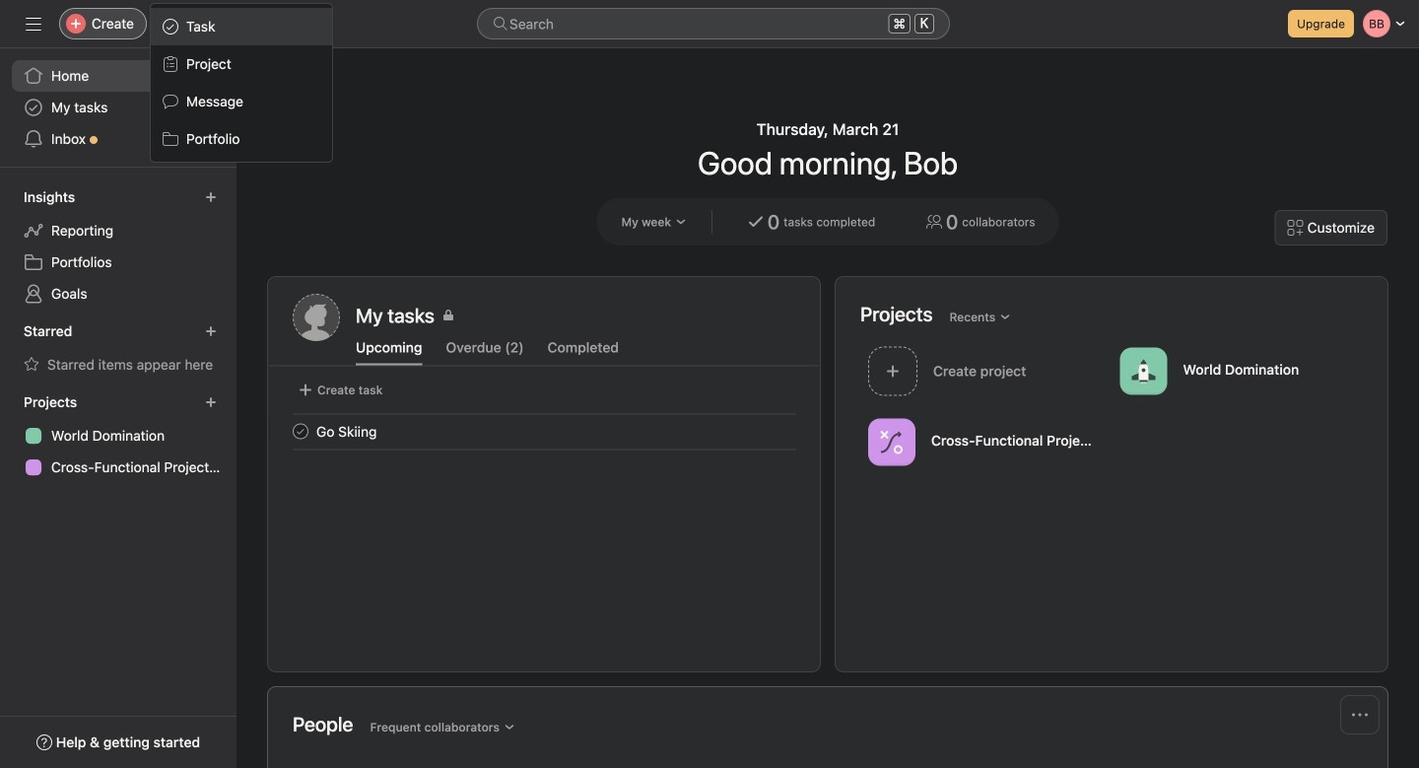 Task type: locate. For each thing, give the bounding box(es) containing it.
line_and_symbols image
[[881, 430, 904, 454]]

list item
[[269, 414, 820, 449]]

Mark complete checkbox
[[289, 420, 313, 443]]

global element
[[0, 48, 237, 167]]

menu item
[[151, 8, 332, 45]]

projects element
[[0, 385, 237, 487]]

add profile photo image
[[293, 294, 340, 341]]

None field
[[477, 8, 951, 39]]



Task type: describe. For each thing, give the bounding box(es) containing it.
add items to starred image
[[205, 325, 217, 337]]

new insights image
[[205, 191, 217, 203]]

new project or portfolio image
[[205, 396, 217, 408]]

rocket image
[[1133, 359, 1156, 383]]

Search tasks, projects, and more text field
[[477, 8, 951, 39]]

hide sidebar image
[[26, 16, 41, 32]]

starred element
[[0, 314, 237, 385]]

mark complete image
[[289, 420, 313, 443]]

insights element
[[0, 179, 237, 314]]



Task type: vqa. For each thing, say whether or not it's contained in the screenshot.
Overdue (13)
no



